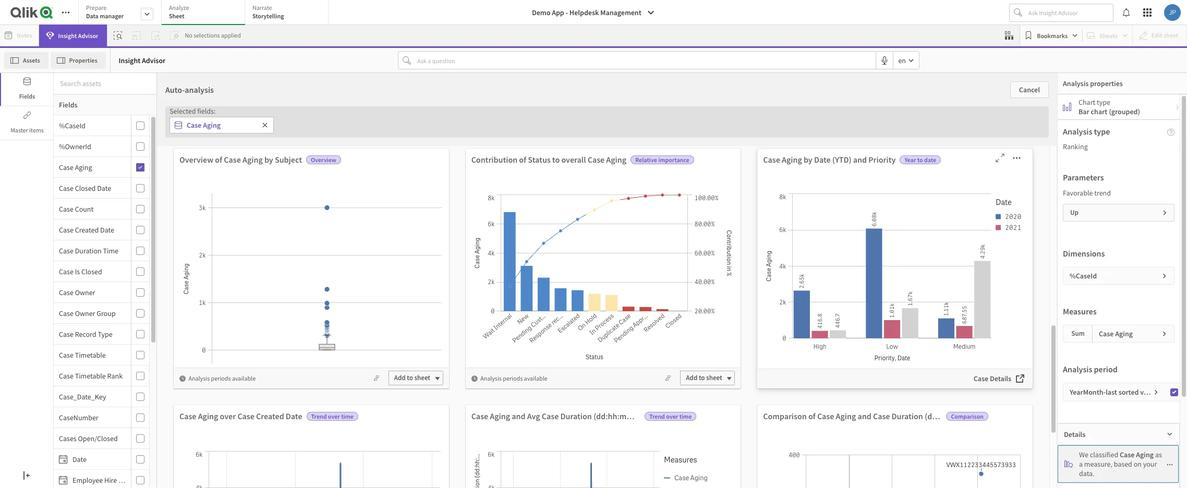Task type: describe. For each thing, give the bounding box(es) containing it.
record
[[75, 329, 96, 339]]

insight inside dropdown button
[[58, 32, 77, 39]]

time for case aging over case created date
[[341, 413, 354, 420]]

yearmonth-
[[1070, 388, 1106, 397]]

help image
[[1167, 129, 1175, 136]]

case closed date
[[59, 183, 111, 193]]

bar
[[1079, 107, 1089, 116]]

case_date_key button
[[54, 392, 129, 401]]

*
[[5, 160, 9, 171]]

your
[[1143, 459, 1157, 469]]

cases
[[187, 160, 207, 171]]

analyze sheet
[[169, 4, 189, 20]]

trend for case aging over case created date
[[311, 413, 327, 420]]

overview of case aging by subject
[[179, 154, 302, 165]]

assets button
[[4, 52, 48, 69]]

open cases vs duration * bubble size represents number of high priority open cases
[[5, 150, 207, 171]]

en button
[[894, 52, 919, 69]]

contribution of status to overall case aging
[[471, 154, 626, 165]]

chart
[[1091, 107, 1107, 116]]

over for case aging and avg case duration (dd:hh:mm) by case created date
[[666, 413, 678, 420]]

-
[[566, 8, 568, 17]]

open for open & resolved cases over time
[[5, 382, 26, 393]]

by left subject
[[264, 154, 273, 165]]

date
[[924, 156, 936, 164]]

of inside 'open cases vs duration * bubble size represents number of high priority open cases'
[[117, 160, 124, 171]]

data.
[[1079, 469, 1095, 478]]

duration left (dd:hh:mm)
[[560, 411, 592, 421]]

case duration time button
[[54, 246, 129, 255]]

case record type button
[[54, 329, 129, 339]]

case aging and avg case duration (dd:hh:mm) by case created date
[[471, 411, 713, 421]]

add to sheet for contribution of status to overall case aging
[[686, 373, 722, 382]]

tab list containing prepare
[[78, 0, 332, 26]]

,
[[895, 354, 897, 362]]

small image inside up button
[[1162, 207, 1168, 219]]

1 vertical spatial details
[[1064, 430, 1085, 439]]

%caseid button
[[54, 121, 129, 130]]

case timetable rank menu item
[[54, 366, 149, 386]]

selected fields:
[[169, 106, 216, 116]]

of for contribution
[[519, 154, 526, 165]]

1 master items button from the left
[[0, 107, 53, 140]]

1 horizontal spatial fields
[[59, 100, 78, 110]]

prepare
[[86, 4, 107, 11]]

yearmonth-last sorted values
[[1070, 388, 1160, 397]]

duration inside 'open cases vs duration * bubble size represents number of high priority open cases'
[[61, 150, 95, 160]]

small image for details
[[1167, 431, 1173, 438]]

relative importance
[[635, 156, 689, 164]]

by left overall
[[541, 150, 549, 160]]

hire
[[104, 475, 117, 485]]

open
[[168, 160, 186, 171]]

ranking
[[1063, 142, 1088, 151]]

based
[[1114, 459, 1132, 469]]

case duration time menu item
[[54, 240, 149, 261]]

for
[[968, 411, 979, 421]]

selections
[[194, 31, 220, 39]]

timetable for case timetable rank
[[75, 371, 106, 380]]

analysis periods available for contribution
[[480, 374, 547, 382]]

case aging button
[[54, 162, 129, 172]]

1 horizontal spatial created
[[256, 411, 284, 421]]

is
[[75, 267, 80, 276]]

a
[[1079, 459, 1083, 469]]

Ask Insight Advisor text field
[[1026, 4, 1113, 21]]

of for overview
[[215, 154, 222, 165]]

app
[[552, 8, 564, 17]]

medium
[[491, 73, 562, 99]]

case created date button
[[54, 225, 129, 234]]

over for case aging over case created date
[[328, 413, 340, 420]]

analysis periods available for overview
[[188, 374, 256, 382]]

owner for case owner group
[[75, 308, 95, 318]]

relative
[[635, 156, 657, 164]]

resolved
[[35, 382, 69, 393]]

demo app - helpdesk management
[[532, 8, 641, 17]]

en
[[898, 56, 906, 65]]

we
[[1079, 450, 1088, 459]]

case owner menu item
[[54, 282, 149, 303]]

cases inside high priority cases 72
[[229, 73, 282, 99]]

case count
[[59, 204, 93, 214]]

selections tool image
[[1005, 31, 1013, 40]]

by left (ytd)
[[804, 154, 812, 165]]

up button
[[1063, 204, 1174, 221]]

type inside menu item
[[98, 329, 112, 339]]

sum
[[1071, 329, 1085, 338]]

comparison for comparison of case aging and case duration (dd hh:mm) for %ownerid
[[763, 411, 807, 421]]

analyze image
[[1064, 460, 1073, 468]]

helpdesk
[[569, 8, 599, 17]]

case duration time
[[59, 246, 118, 255]]

Ask a question text field
[[415, 52, 876, 69]]

1 horizontal spatial case aging
[[187, 120, 221, 130]]

overview for overview of case aging by subject
[[179, 154, 213, 165]]

1 vertical spatial insight
[[119, 56, 140, 65]]

%ownerid inside menu item
[[59, 142, 91, 151]]

cancel
[[1019, 85, 1040, 94]]

goto image
[[1013, 374, 1024, 383]]

measure,
[[1084, 459, 1112, 469]]

james peterson image
[[1164, 4, 1181, 21]]

high priority cases 72
[[115, 73, 282, 144]]

comparison of case aging and case duration (dd hh:mm) for %ownerid
[[763, 411, 1018, 421]]

case aging inside menu item
[[59, 162, 92, 172]]

add for overview of case aging by subject
[[394, 373, 406, 382]]

analysis type
[[1063, 126, 1110, 137]]

up
[[1070, 208, 1078, 217]]

demo app - helpdesk management button
[[526, 4, 661, 21]]

trend over time for case aging over case created date
[[311, 413, 354, 420]]

%caseid inside menu item
[[59, 121, 85, 130]]

casenumber button
[[54, 413, 129, 422]]

more image
[[1008, 153, 1025, 163]]

data
[[86, 12, 98, 20]]

case record type menu item
[[54, 324, 149, 345]]

0 vertical spatial type
[[582, 150, 599, 160]]

available for case
[[232, 374, 256, 382]]

favorable trend
[[1063, 188, 1111, 198]]

case owner group menu item
[[54, 303, 149, 324]]

employee
[[72, 475, 103, 485]]

203
[[950, 99, 1012, 144]]

high
[[125, 160, 140, 171]]

overview for overview
[[311, 156, 336, 164]]

parameters
[[1063, 172, 1104, 183]]

we classified case aging
[[1079, 450, 1154, 459]]

narrate storytelling
[[252, 4, 284, 20]]

values
[[1140, 388, 1160, 397]]

as a measure, based on your data.
[[1079, 450, 1162, 478]]

%ownerid button
[[54, 142, 129, 151]]

year to date
[[905, 156, 936, 164]]

chart
[[1079, 98, 1095, 107]]

bubble
[[10, 160, 34, 171]]

trend
[[1094, 188, 1111, 198]]

0 horizontal spatial over
[[220, 411, 236, 421]]

%caseid menu item
[[54, 115, 149, 136]]

duration inside menu item
[[75, 246, 102, 255]]

cases open/closed
[[59, 434, 118, 443]]

chart type bar chart (grouped)
[[1079, 98, 1140, 116]]

group
[[97, 308, 116, 318]]

case_date_key menu item
[[54, 386, 149, 407]]

period
[[1094, 364, 1118, 374]]

case count menu item
[[54, 199, 149, 220]]

prepare data manager
[[86, 4, 124, 20]]

casenumber
[[59, 413, 98, 422]]



Task type: vqa. For each thing, say whether or not it's contained in the screenshot.
%OwnerId inside MENU ITEM
yes



Task type: locate. For each thing, give the bounding box(es) containing it.
0 horizontal spatial comparison
[[763, 411, 807, 421]]

0 vertical spatial owner
[[75, 288, 95, 297]]

analysis periods available
[[188, 374, 256, 382], [480, 374, 547, 382]]

of for comparison
[[808, 411, 816, 421]]

analysis properties
[[1063, 79, 1123, 88]]

1 horizontal spatial sheet
[[706, 373, 722, 382]]

case inside menu item
[[59, 225, 73, 234]]

high
[[115, 73, 156, 99]]

case aging up period
[[1099, 329, 1133, 338]]

case aging by date (ytd) and priority
[[763, 154, 896, 165]]

priority inside low priority cases 203
[[941, 73, 1006, 99]]

0 horizontal spatial time
[[341, 413, 354, 420]]

0 vertical spatial type
[[1097, 98, 1110, 107]]

0 horizontal spatial type
[[98, 329, 112, 339]]

analysis
[[185, 84, 214, 95]]

0 horizontal spatial available
[[232, 374, 256, 382]]

timetable up case timetable rank
[[75, 350, 106, 360]]

comparison
[[763, 411, 807, 421], [951, 413, 984, 420]]

periods for contribution
[[503, 374, 523, 382]]

sheet for overview of case aging by subject
[[414, 373, 430, 382]]

1 vertical spatial type
[[1094, 126, 1110, 137]]

application containing 72
[[0, 0, 1187, 488]]

properties
[[69, 56, 97, 64]]

1 owner from the top
[[75, 288, 95, 297]]

0 horizontal spatial advisor
[[78, 32, 98, 39]]

sheet
[[169, 12, 184, 20]]

1 horizontal spatial time
[[679, 413, 692, 420]]

0 horizontal spatial analysis periods available
[[188, 374, 256, 382]]

2 sheet from the left
[[706, 373, 722, 382]]

case record type
[[59, 329, 112, 339]]

over
[[95, 382, 113, 393]]

menu
[[54, 115, 157, 488]]

cases
[[229, 73, 282, 99], [635, 73, 688, 99], [1010, 73, 1063, 99], [27, 150, 50, 160], [516, 150, 539, 160], [71, 382, 93, 393], [59, 434, 77, 443]]

2 add to sheet button from the left
[[680, 371, 735, 385]]

1 horizontal spatial add to sheet button
[[680, 371, 735, 385]]

open/closed
[[78, 434, 118, 443]]

fields up %caseid button
[[59, 100, 78, 110]]

cases inside medium priority cases 142
[[635, 73, 688, 99]]

case aging over case created date
[[179, 411, 302, 421]]

available for status
[[524, 374, 547, 382]]

2 horizontal spatial case aging
[[1099, 329, 1133, 338]]

duration down "case created date"
[[75, 246, 102, 255]]

1 horizontal spatial advisor
[[142, 56, 165, 65]]

case_date_key
[[59, 392, 106, 401]]

sheet for contribution of status to overall case aging
[[706, 373, 722, 382]]

case inside "menu item"
[[59, 204, 73, 214]]

1 periods from the left
[[211, 374, 231, 382]]

overview right subject
[[311, 156, 336, 164]]

created inside menu item
[[75, 225, 99, 234]]

open left &
[[5, 382, 26, 393]]

owner inside case owner group menu item
[[75, 308, 95, 318]]

insight advisor up high
[[119, 56, 165, 65]]

add to sheet for overview of case aging by subject
[[394, 373, 430, 382]]

0 vertical spatial details
[[990, 374, 1011, 383]]

%ownerid
[[59, 142, 91, 151], [980, 411, 1018, 421]]

case aging menu item
[[54, 157, 149, 178]]

full screen image
[[992, 153, 1008, 163]]

sum button
[[1063, 325, 1093, 342]]

(dd
[[925, 411, 937, 421]]

0 horizontal spatial case aging
[[59, 162, 92, 172]]

priority for 72
[[160, 73, 225, 99]]

overview
[[179, 154, 213, 165], [311, 156, 336, 164]]

0 vertical spatial closed
[[75, 183, 96, 193]]

date button
[[54, 455, 129, 464]]

analysis periods available up the case aging over case created date
[[188, 374, 256, 382]]

over
[[220, 411, 236, 421], [328, 413, 340, 420], [666, 413, 678, 420]]

date inside date menu item
[[72, 455, 87, 464]]

1 horizontal spatial add to sheet
[[686, 373, 722, 382]]

priority
[[160, 73, 225, 99], [566, 73, 631, 99], [941, 73, 1006, 99], [551, 150, 580, 160], [868, 154, 896, 165]]

2 horizontal spatial over
[[666, 413, 678, 420]]

%ownerid up the represents in the top of the page
[[59, 142, 91, 151]]

add to sheet button for contribution of status to overall case aging
[[680, 371, 735, 385]]

0 vertical spatial %caseid
[[59, 121, 85, 130]]

insight advisor button
[[39, 25, 107, 46]]

%ownerid right for
[[980, 411, 1018, 421]]

low
[[899, 73, 937, 99]]

closed up count
[[75, 183, 96, 193]]

type down 'chart'
[[1094, 126, 1110, 137]]

avg
[[527, 411, 540, 421]]

1 horizontal spatial trend
[[649, 413, 665, 420]]

deselect field image
[[262, 122, 268, 128]]

1 horizontal spatial trend over time
[[649, 413, 692, 420]]

case is closed button
[[54, 267, 129, 276]]

analysis periods available up avg
[[480, 374, 547, 382]]

master
[[10, 126, 28, 134]]

aging
[[203, 120, 221, 130], [243, 154, 263, 165], [606, 154, 626, 165], [782, 154, 802, 165], [75, 162, 92, 172], [1115, 329, 1133, 338], [198, 411, 218, 421], [490, 411, 510, 421], [836, 411, 856, 421], [1136, 450, 1154, 459]]

on
[[1134, 459, 1142, 469]]

1 vertical spatial advisor
[[142, 56, 165, 65]]

2 trend over time from the left
[[649, 413, 692, 420]]

%ownerid menu item
[[54, 136, 149, 157]]

2 horizontal spatial created
[[667, 411, 695, 421]]

small image for case aging
[[1161, 331, 1168, 337]]

0 horizontal spatial periods
[[211, 374, 231, 382]]

case timetable
[[59, 350, 106, 360]]

properties button
[[50, 52, 106, 69]]

priority inside high priority cases 72
[[160, 73, 225, 99]]

application
[[0, 0, 1187, 488]]

advisor inside dropdown button
[[78, 32, 98, 39]]

0 horizontal spatial %caseid
[[59, 121, 85, 130]]

cases inside menu item
[[59, 434, 77, 443]]

case closed date button
[[54, 183, 129, 193]]

analysis
[[1063, 79, 1089, 88], [1063, 126, 1092, 137], [1063, 364, 1092, 374], [188, 374, 210, 382], [480, 374, 502, 382]]

2 available from the left
[[524, 374, 547, 382]]

type right record
[[98, 329, 112, 339]]

no selections applied
[[185, 31, 241, 39]]

case closed date menu item
[[54, 178, 149, 199]]

0 vertical spatial %ownerid
[[59, 142, 91, 151]]

1 horizontal spatial details
[[1064, 430, 1085, 439]]

2 add from the left
[[686, 373, 697, 382]]

1 vertical spatial type
[[98, 329, 112, 339]]

%caseid
[[59, 121, 85, 130], [1070, 271, 1097, 281]]

1 horizontal spatial periods
[[503, 374, 523, 382]]

count
[[75, 204, 93, 214]]

rank
[[107, 371, 123, 380]]

aging inside menu item
[[75, 162, 92, 172]]

type down 142
[[582, 150, 599, 160]]

insight up properties button
[[58, 32, 77, 39]]

1 analysis periods available from the left
[[188, 374, 256, 382]]

cases open/closed menu item
[[54, 428, 149, 449]]

time for case aging and avg case duration (dd:hh:mm) by case created date
[[679, 413, 692, 420]]

0 vertical spatial timetable
[[75, 350, 106, 360]]

1 trend from the left
[[311, 413, 327, 420]]

0 horizontal spatial trend
[[311, 413, 327, 420]]

advisor down data
[[78, 32, 98, 39]]

small image
[[1175, 104, 1181, 111], [1162, 207, 1168, 219], [179, 375, 186, 382], [1153, 389, 1159, 395], [1167, 462, 1173, 468]]

0 horizontal spatial fields
[[19, 92, 35, 100]]

1 horizontal spatial insight
[[119, 56, 140, 65]]

classified
[[1090, 450, 1118, 459]]

add
[[394, 373, 406, 382], [686, 373, 697, 382]]

type right 'chart'
[[1097, 98, 1110, 107]]

case aging up case closed date
[[59, 162, 92, 172]]

available up avg
[[524, 374, 547, 382]]

closed right is
[[81, 267, 102, 276]]

insight advisor inside dropdown button
[[58, 32, 98, 39]]

insight up high
[[119, 56, 140, 65]]

smart search image
[[114, 31, 122, 40]]

master items button up vs
[[1, 107, 53, 140]]

2 analysis periods available from the left
[[480, 374, 547, 382]]

%caseid up %ownerid button
[[59, 121, 85, 130]]

duration up case aging button
[[61, 150, 95, 160]]

owner for case owner
[[75, 288, 95, 297]]

advisor up high
[[142, 56, 165, 65]]

duration left the (dd
[[892, 411, 923, 421]]

date
[[814, 154, 831, 165], [97, 183, 111, 193], [100, 225, 114, 234], [286, 411, 302, 421], [697, 411, 713, 421], [72, 455, 87, 464], [118, 475, 132, 485]]

details left goto icon in the right bottom of the page
[[990, 374, 1011, 383]]

by right (dd:hh:mm)
[[638, 411, 647, 421]]

2 periods from the left
[[503, 374, 523, 382]]

owner up record
[[75, 308, 95, 318]]

0 horizontal spatial %ownerid
[[59, 142, 91, 151]]

1 horizontal spatial overview
[[311, 156, 336, 164]]

trend over time
[[311, 413, 354, 420], [649, 413, 692, 420]]

0 horizontal spatial sheet
[[414, 373, 430, 382]]

0 vertical spatial insight advisor
[[58, 32, 98, 39]]

0 vertical spatial advisor
[[78, 32, 98, 39]]

year
[[905, 156, 916, 164]]

72
[[178, 99, 219, 144]]

0 horizontal spatial details
[[990, 374, 1011, 383]]

0 horizontal spatial insight
[[58, 32, 77, 39]]

1 horizontal spatial available
[[524, 374, 547, 382]]

date inside employee hire date menu item
[[118, 475, 132, 485]]

bar chart image
[[1063, 103, 1071, 111]]

1 horizontal spatial add
[[686, 373, 697, 382]]

0 horizontal spatial insight advisor
[[58, 32, 98, 39]]

%caseid down dimensions
[[1070, 271, 1097, 281]]

casenumber menu item
[[54, 407, 149, 428]]

2 vertical spatial case aging
[[1099, 329, 1133, 338]]

insight
[[58, 32, 77, 39], [119, 56, 140, 65]]

1 vertical spatial owner
[[75, 308, 95, 318]]

time down rank
[[115, 382, 133, 393]]

2 owner from the top
[[75, 308, 95, 318]]

fields:
[[197, 106, 216, 116]]

0 horizontal spatial overview
[[179, 154, 213, 165]]

&
[[27, 382, 33, 393]]

priority inside medium priority cases 142
[[566, 73, 631, 99]]

comparison for comparison
[[951, 413, 984, 420]]

case aging down fields:
[[187, 120, 221, 130]]

menu inside application
[[54, 115, 157, 488]]

0 horizontal spatial add to sheet button
[[388, 371, 443, 385]]

open down master
[[5, 150, 26, 160]]

closed inside menu item
[[75, 183, 96, 193]]

cases open/closed button
[[54, 434, 129, 443]]

open left status
[[494, 150, 515, 160]]

0 vertical spatial case aging
[[187, 120, 221, 130]]

analyze
[[169, 4, 189, 11]]

1 vertical spatial %caseid
[[1070, 271, 1097, 281]]

1 vertical spatial time
[[115, 382, 133, 393]]

0 horizontal spatial add to sheet
[[394, 373, 430, 382]]

type inside chart type bar chart (grouped)
[[1097, 98, 1110, 107]]

date menu item
[[54, 449, 149, 470]]

1 add to sheet button from the left
[[388, 371, 443, 385]]

open inside 'open cases vs duration * bubble size represents number of high priority open cases'
[[5, 150, 26, 160]]

type
[[1097, 98, 1110, 107], [1094, 126, 1110, 137]]

storytelling
[[252, 12, 284, 20]]

0 vertical spatial insight
[[58, 32, 77, 39]]

(dd:hh:mm)
[[593, 411, 636, 421]]

timetable for case timetable
[[75, 350, 106, 360]]

date inside case closed date menu item
[[97, 183, 111, 193]]

case timetable menu item
[[54, 345, 149, 366]]

employee hire date menu item
[[54, 470, 149, 488]]

1 horizontal spatial %caseid
[[1070, 271, 1097, 281]]

1 available from the left
[[232, 374, 256, 382]]

last
[[1106, 388, 1117, 397]]

duration
[[61, 150, 95, 160], [75, 246, 102, 255], [560, 411, 592, 421], [892, 411, 923, 421]]

fields up master items at left top
[[19, 92, 35, 100]]

1 horizontal spatial insight advisor
[[119, 56, 165, 65]]

open cases by priority type
[[494, 150, 599, 160]]

time
[[341, 413, 354, 420], [679, 413, 692, 420]]

bookmarks
[[1037, 32, 1068, 39]]

case is closed
[[59, 267, 102, 276]]

type for chart
[[1097, 98, 1110, 107]]

1 horizontal spatial over
[[328, 413, 340, 420]]

as
[[1155, 450, 1162, 459]]

add to sheet button for overview of case aging by subject
[[388, 371, 443, 385]]

(grouped)
[[1109, 107, 1140, 116]]

small image for %caseid
[[1161, 273, 1168, 279]]

subject
[[275, 154, 302, 165]]

priority for 142
[[566, 73, 631, 99]]

case inside 'menu item'
[[59, 267, 73, 276]]

2 add to sheet from the left
[[686, 373, 722, 382]]

details up we
[[1064, 430, 1085, 439]]

available
[[232, 374, 256, 382], [524, 374, 547, 382]]

type for analysis
[[1094, 126, 1110, 137]]

0 horizontal spatial add
[[394, 373, 406, 382]]

date inside case created date menu item
[[100, 225, 114, 234]]

insight advisor down data
[[58, 32, 98, 39]]

2 trend from the left
[[649, 413, 665, 420]]

tab list
[[78, 0, 332, 26]]

time down case created date menu item
[[103, 246, 118, 255]]

1 horizontal spatial %ownerid
[[980, 411, 1018, 421]]

1 sheet from the left
[[414, 373, 430, 382]]

1 vertical spatial timetable
[[75, 371, 106, 380]]

trend over time for case aging and avg case duration (dd:hh:mm) by case created date
[[649, 413, 692, 420]]

0 vertical spatial time
[[103, 246, 118, 255]]

2 timetable from the top
[[75, 371, 106, 380]]

1 trend over time from the left
[[311, 413, 354, 420]]

1 add from the left
[[394, 373, 406, 382]]

1 horizontal spatial type
[[582, 150, 599, 160]]

1 vertical spatial insight advisor
[[119, 56, 165, 65]]

trend for case aging and avg case duration (dd:hh:mm) by case created date
[[649, 413, 665, 420]]

add for contribution of status to overall case aging
[[686, 373, 697, 382]]

applied
[[221, 31, 241, 39]]

open for open cases by priority type
[[494, 150, 515, 160]]

case is closed menu item
[[54, 261, 149, 282]]

cases inside low priority cases 203
[[1010, 73, 1063, 99]]

owner inside case owner menu item
[[75, 288, 95, 297]]

1 add to sheet from the left
[[394, 373, 430, 382]]

0 horizontal spatial trend over time
[[311, 413, 354, 420]]

size
[[36, 160, 49, 171]]

1 horizontal spatial comparison
[[951, 413, 984, 420]]

favorable
[[1063, 188, 1093, 198]]

1 time from the left
[[341, 413, 354, 420]]

2 time from the left
[[679, 413, 692, 420]]

0 horizontal spatial created
[[75, 225, 99, 234]]

1 vertical spatial case aging
[[59, 162, 92, 172]]

case details link
[[971, 371, 1027, 386]]

periods for overview
[[211, 374, 231, 382]]

1 vertical spatial closed
[[81, 267, 102, 276]]

assets
[[23, 56, 40, 64]]

sorted
[[1119, 388, 1139, 397]]

2 master items button from the left
[[1, 107, 53, 140]]

1 timetable from the top
[[75, 350, 106, 360]]

priority for 203
[[941, 73, 1006, 99]]

1 vertical spatial %ownerid
[[980, 411, 1018, 421]]

closed inside 'menu item'
[[81, 267, 102, 276]]

measures
[[1063, 306, 1097, 317]]

Search assets text field
[[54, 74, 157, 93]]

trend
[[311, 413, 327, 420], [649, 413, 665, 420]]

1 horizontal spatial analysis periods available
[[480, 374, 547, 382]]

owner up case owner group
[[75, 288, 95, 297]]

cases inside 'open cases vs duration * bubble size represents number of high priority open cases'
[[27, 150, 50, 160]]

menu containing %caseid
[[54, 115, 157, 488]]

closed
[[75, 183, 96, 193], [81, 267, 102, 276]]

dimensions
[[1063, 248, 1105, 259]]

fields button
[[0, 73, 53, 106], [1, 73, 53, 106], [54, 94, 157, 115]]

owner
[[75, 288, 95, 297], [75, 308, 95, 318]]

overview down 72
[[179, 154, 213, 165]]

small image
[[1161, 273, 1168, 279], [1161, 331, 1168, 337], [471, 375, 478, 382], [1167, 431, 1173, 438]]

timetable up over
[[75, 371, 106, 380]]

case created date menu item
[[54, 220, 149, 240]]

master items button up bubble
[[0, 107, 53, 140]]

available up the case aging over case created date
[[232, 374, 256, 382]]

time inside menu item
[[103, 246, 118, 255]]

open for open cases vs duration * bubble size represents number of high priority open cases
[[5, 150, 26, 160]]



